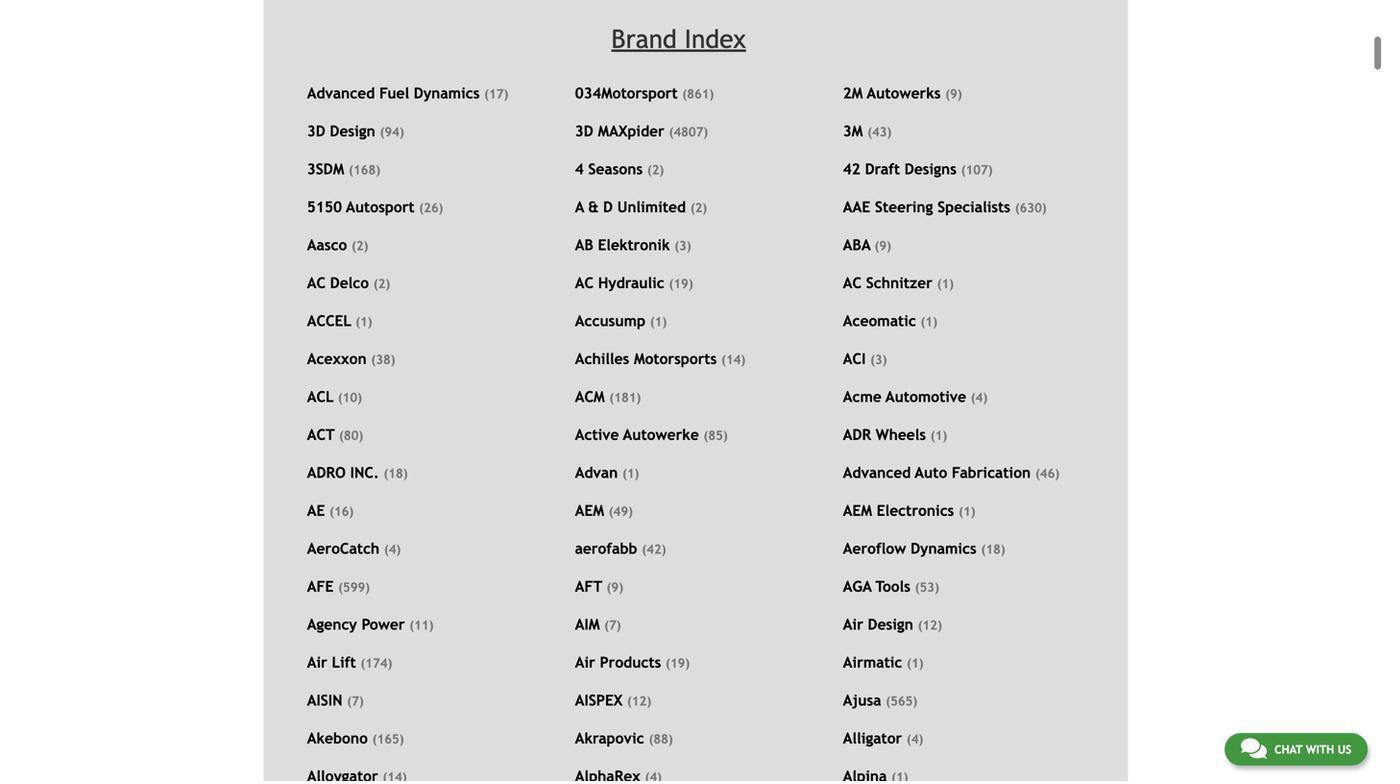 Task type: describe. For each thing, give the bounding box(es) containing it.
ac for ac hydraulic
[[575, 274, 594, 292]]

(19) for air products
[[666, 656, 690, 671]]

(80)
[[339, 428, 363, 443]]

acexxon
[[307, 350, 367, 368]]

autosport
[[346, 198, 415, 216]]

(1) inside aem electronics (1)
[[959, 504, 976, 519]]

aem electronics (1)
[[843, 502, 976, 519]]

ac hydraulic (19)
[[575, 274, 693, 292]]

(174)
[[361, 656, 392, 671]]

agency
[[307, 616, 357, 633]]

air products (19)
[[575, 654, 690, 671]]

afe
[[307, 578, 334, 595]]

(11)
[[409, 618, 434, 633]]

(599)
[[338, 580, 370, 595]]

42 draft designs (107)
[[843, 161, 993, 178]]

aft
[[575, 578, 602, 595]]

advanced fuel dynamics (17)
[[307, 85, 509, 102]]

design for 3d
[[330, 123, 375, 140]]

(168)
[[349, 162, 380, 177]]

aem for aem
[[575, 502, 604, 519]]

(85)
[[704, 428, 728, 443]]

advanced for advanced auto fabrication
[[843, 464, 911, 481]]

(46)
[[1036, 466, 1060, 481]]

&
[[588, 198, 599, 216]]

1 horizontal spatial dynamics
[[911, 540, 977, 557]]

akebono (165)
[[307, 730, 404, 747]]

adro
[[307, 464, 346, 481]]

(2) inside aasco (2)
[[352, 238, 368, 253]]

wheels
[[876, 426, 926, 443]]

with
[[1306, 743, 1334, 756]]

unlimited
[[617, 198, 686, 216]]

fabrication
[[952, 464, 1031, 481]]

(181)
[[609, 390, 641, 405]]

(2) inside "a & d unlimited (2)"
[[690, 200, 707, 215]]

autowerks
[[867, 85, 941, 102]]

ac for ac schnitzer
[[843, 274, 862, 292]]

aem (49)
[[575, 502, 633, 519]]

(4) for alligator
[[907, 732, 924, 747]]

accel
[[307, 312, 351, 330]]

aisin
[[307, 692, 342, 709]]

achilles
[[575, 350, 629, 368]]

ajusa
[[843, 692, 881, 709]]

(38)
[[371, 352, 395, 367]]

(43)
[[868, 124, 892, 139]]

air for air design
[[843, 616, 863, 633]]

2m autowerks (9)
[[843, 85, 962, 102]]

chat
[[1275, 743, 1303, 756]]

(1) inside accusump (1)
[[650, 314, 667, 329]]

acm (181)
[[575, 388, 641, 405]]

(107)
[[961, 162, 993, 177]]

aci
[[843, 350, 866, 368]]

aga
[[843, 578, 872, 595]]

(4) for aerocatch
[[384, 542, 401, 557]]

lift
[[332, 654, 356, 671]]

fuel
[[379, 85, 409, 102]]

(26)
[[419, 200, 443, 215]]

034motorsport (861)
[[575, 85, 714, 102]]

hydraulic
[[598, 274, 665, 292]]

aispex
[[575, 692, 623, 709]]

brand index
[[611, 24, 746, 54]]

aeroflow dynamics (18)
[[843, 540, 1006, 557]]

aerofabb (42)
[[575, 540, 666, 557]]

power
[[362, 616, 405, 633]]

aispex (12)
[[575, 692, 651, 709]]

(1) inside adr wheels (1)
[[931, 428, 947, 443]]

aae
[[843, 198, 871, 216]]

index
[[685, 24, 746, 54]]

(4807)
[[669, 124, 708, 139]]

accel (1)
[[307, 312, 372, 330]]

3m (43)
[[843, 123, 892, 140]]

(42)
[[642, 542, 666, 557]]

design for air
[[868, 616, 914, 633]]

(18) for aeroflow dynamics
[[981, 542, 1006, 557]]

ac delco (2)
[[307, 274, 390, 292]]

advan
[[575, 464, 618, 481]]

(565)
[[886, 694, 918, 709]]

3d for 3d design
[[307, 123, 325, 140]]

comments image
[[1241, 737, 1267, 760]]

aerocatch (4)
[[307, 540, 401, 557]]

accusump
[[575, 312, 646, 330]]

2m
[[843, 85, 863, 102]]

ab
[[575, 236, 593, 254]]

aem for aem electronics
[[843, 502, 872, 519]]

d
[[603, 198, 613, 216]]

steering
[[875, 198, 933, 216]]

42
[[843, 161, 861, 178]]

aceomatic
[[843, 312, 916, 330]]

3d maxpider (4807)
[[575, 123, 708, 140]]

(3) inside aci (3)
[[870, 352, 887, 367]]

advanced for advanced fuel dynamics
[[307, 85, 375, 102]]

(2) inside ac delco (2)
[[373, 276, 390, 291]]



Task type: vqa. For each thing, say whether or not it's contained in the screenshot.


Task type: locate. For each thing, give the bounding box(es) containing it.
0 horizontal spatial (12)
[[627, 694, 651, 709]]

design down aga tools (53)
[[868, 616, 914, 633]]

0 vertical spatial (3)
[[675, 238, 691, 253]]

(1) inside airmatic (1)
[[907, 656, 924, 671]]

aem
[[575, 502, 604, 519], [843, 502, 872, 519]]

(1) inside the accel (1)
[[356, 314, 372, 329]]

aerocatch
[[307, 540, 380, 557]]

4 seasons (2)
[[575, 161, 664, 178]]

(4) right aerocatch
[[384, 542, 401, 557]]

1 horizontal spatial (4)
[[907, 732, 924, 747]]

acme automotive (4)
[[843, 388, 988, 405]]

1 vertical spatial design
[[868, 616, 914, 633]]

ac down ab
[[575, 274, 594, 292]]

3d for 3d maxpider
[[575, 123, 593, 140]]

3d up 3sdm
[[307, 123, 325, 140]]

0 horizontal spatial design
[[330, 123, 375, 140]]

act (80)
[[307, 426, 363, 443]]

(3) right aci
[[870, 352, 887, 367]]

2 horizontal spatial (4)
[[971, 390, 988, 405]]

(1) right advan
[[622, 466, 639, 481]]

airmatic (1)
[[843, 654, 924, 671]]

chat with us link
[[1225, 733, 1368, 766]]

3 ac from the left
[[843, 274, 862, 292]]

(2)
[[647, 162, 664, 177], [690, 200, 707, 215], [352, 238, 368, 253], [373, 276, 390, 291]]

adr wheels (1)
[[843, 426, 947, 443]]

(9) right autowerks
[[945, 87, 962, 101]]

brand
[[611, 24, 677, 54]]

aim
[[575, 616, 600, 633]]

(19) right the hydraulic
[[669, 276, 693, 291]]

(7)
[[604, 618, 621, 633], [347, 694, 364, 709]]

(7) inside aim (7)
[[604, 618, 621, 633]]

aasco
[[307, 236, 347, 254]]

automotive
[[886, 388, 967, 405]]

5150
[[307, 198, 342, 216]]

(18) inside adro inc. (18)
[[384, 466, 408, 481]]

1 horizontal spatial 3d
[[575, 123, 593, 140]]

(7) inside the aisin (7)
[[347, 694, 364, 709]]

1 vertical spatial advanced
[[843, 464, 911, 481]]

0 horizontal spatial dynamics
[[414, 85, 480, 102]]

draft
[[865, 161, 900, 178]]

advanced
[[307, 85, 375, 102], [843, 464, 911, 481]]

air down aim
[[575, 654, 595, 671]]

0 vertical spatial (4)
[[971, 390, 988, 405]]

(2) inside 4 seasons (2)
[[647, 162, 664, 177]]

0 vertical spatial dynamics
[[414, 85, 480, 102]]

(1) right accel
[[356, 314, 372, 329]]

products
[[600, 654, 661, 671]]

(2) right delco
[[373, 276, 390, 291]]

0 vertical spatial (19)
[[669, 276, 693, 291]]

(1) up (565)
[[907, 656, 924, 671]]

(9) for aft
[[607, 580, 624, 595]]

(1) down schnitzer
[[921, 314, 938, 329]]

air for air lift
[[307, 654, 327, 671]]

(19) right products
[[666, 656, 690, 671]]

airmatic
[[843, 654, 902, 671]]

alligator (4)
[[843, 730, 924, 747]]

1 aem from the left
[[575, 502, 604, 519]]

(12) down (53)
[[918, 618, 942, 633]]

1 horizontal spatial (18)
[[981, 542, 1006, 557]]

(1) right schnitzer
[[937, 276, 954, 291]]

(9) inside aft (9)
[[607, 580, 624, 595]]

akrapovic
[[575, 730, 644, 747]]

designs
[[905, 161, 957, 178]]

(3) inside ab elektronik (3)
[[675, 238, 691, 253]]

(12) inside aispex (12)
[[627, 694, 651, 709]]

a
[[575, 198, 584, 216]]

0 vertical spatial (18)
[[384, 466, 408, 481]]

(2) up unlimited at the top left
[[647, 162, 664, 177]]

0 horizontal spatial advanced
[[307, 85, 375, 102]]

(9) right aft
[[607, 580, 624, 595]]

1 horizontal spatial (9)
[[875, 238, 892, 253]]

electronics
[[877, 502, 954, 519]]

(19) inside air products (19)
[[666, 656, 690, 671]]

1 horizontal spatial air
[[575, 654, 595, 671]]

accusump (1)
[[575, 312, 667, 330]]

2 vertical spatial (9)
[[607, 580, 624, 595]]

0 horizontal spatial (18)
[[384, 466, 408, 481]]

1 vertical spatial (7)
[[347, 694, 364, 709]]

1 horizontal spatial advanced
[[843, 464, 911, 481]]

1 ac from the left
[[307, 274, 326, 292]]

air for air products
[[575, 654, 595, 671]]

034motorsport
[[575, 85, 678, 102]]

3d up the 4
[[575, 123, 593, 140]]

1 vertical spatial (12)
[[627, 694, 651, 709]]

0 horizontal spatial aem
[[575, 502, 604, 519]]

maxpider
[[598, 123, 665, 140]]

dynamics left (17)
[[414, 85, 480, 102]]

1 vertical spatial (18)
[[981, 542, 1006, 557]]

(53)
[[915, 580, 939, 595]]

(4) inside the aerocatch (4)
[[384, 542, 401, 557]]

act
[[307, 426, 335, 443]]

(1) up achilles motorsports (14)
[[650, 314, 667, 329]]

0 vertical spatial advanced
[[307, 85, 375, 102]]

air left lift
[[307, 654, 327, 671]]

(1) inside ac schnitzer (1)
[[937, 276, 954, 291]]

alligator
[[843, 730, 902, 747]]

ac left delco
[[307, 274, 326, 292]]

1 vertical spatial (9)
[[875, 238, 892, 253]]

auto
[[915, 464, 947, 481]]

aba
[[843, 236, 871, 254]]

(14)
[[721, 352, 746, 367]]

ac for ac delco
[[307, 274, 326, 292]]

advanced down adr wheels (1)
[[843, 464, 911, 481]]

(4) inside alligator (4)
[[907, 732, 924, 747]]

aba (9)
[[843, 236, 892, 254]]

(4)
[[971, 390, 988, 405], [384, 542, 401, 557], [907, 732, 924, 747]]

0 horizontal spatial ac
[[307, 274, 326, 292]]

1 horizontal spatial (7)
[[604, 618, 621, 633]]

(7) right aisin
[[347, 694, 364, 709]]

(19) inside ac hydraulic (19)
[[669, 276, 693, 291]]

design
[[330, 123, 375, 140], [868, 616, 914, 633]]

seasons
[[588, 161, 643, 178]]

(1) up the auto on the bottom
[[931, 428, 947, 443]]

inc.
[[350, 464, 379, 481]]

2 horizontal spatial ac
[[843, 274, 862, 292]]

0 vertical spatial (12)
[[918, 618, 942, 633]]

1 3d from the left
[[307, 123, 325, 140]]

(165)
[[372, 732, 404, 747]]

elektronik
[[598, 236, 670, 254]]

air lift (174)
[[307, 654, 392, 671]]

aceomatic (1)
[[843, 312, 938, 330]]

adro inc. (18)
[[307, 464, 408, 481]]

(9) for aba
[[875, 238, 892, 253]]

achilles motorsports (14)
[[575, 350, 746, 368]]

air down aga
[[843, 616, 863, 633]]

2 vertical spatial (4)
[[907, 732, 924, 747]]

(2) right the aasco
[[352, 238, 368, 253]]

2 horizontal spatial air
[[843, 616, 863, 633]]

aim (7)
[[575, 616, 621, 633]]

3d design (94)
[[307, 123, 404, 140]]

(94)
[[380, 124, 404, 139]]

(12)
[[918, 618, 942, 633], [627, 694, 651, 709]]

(49)
[[609, 504, 633, 519]]

3m
[[843, 123, 863, 140]]

2 3d from the left
[[575, 123, 593, 140]]

specialists
[[938, 198, 1011, 216]]

(7) right aim
[[604, 618, 621, 633]]

design up '3sdm (168)'
[[330, 123, 375, 140]]

(7) for aim
[[604, 618, 621, 633]]

0 horizontal spatial (9)
[[607, 580, 624, 595]]

0 horizontal spatial (3)
[[675, 238, 691, 253]]

aisin (7)
[[307, 692, 364, 709]]

(17)
[[484, 87, 509, 101]]

aft (9)
[[575, 578, 624, 595]]

(9) inside aba (9)
[[875, 238, 892, 253]]

0 vertical spatial (9)
[[945, 87, 962, 101]]

delco
[[330, 274, 369, 292]]

aeroflow
[[843, 540, 906, 557]]

(4) inside acme automotive (4)
[[971, 390, 988, 405]]

active autowerke (85)
[[575, 426, 728, 443]]

(4) down (565)
[[907, 732, 924, 747]]

(16)
[[330, 504, 354, 519]]

0 horizontal spatial air
[[307, 654, 327, 671]]

motorsports
[[634, 350, 717, 368]]

0 vertical spatial (7)
[[604, 618, 621, 633]]

3sdm
[[307, 161, 344, 178]]

(9) right the aba
[[875, 238, 892, 253]]

aem left (49)
[[575, 502, 604, 519]]

(7) for aisin
[[347, 694, 364, 709]]

(18) for adro inc.
[[384, 466, 408, 481]]

0 horizontal spatial (7)
[[347, 694, 364, 709]]

(18) down 'fabrication'
[[981, 542, 1006, 557]]

0 horizontal spatial 3d
[[307, 123, 325, 140]]

(2) right unlimited at the top left
[[690, 200, 707, 215]]

aga tools (53)
[[843, 578, 939, 595]]

dynamics up (53)
[[911, 540, 977, 557]]

2 aem from the left
[[843, 502, 872, 519]]

(12) inside air design (12)
[[918, 618, 942, 633]]

1 horizontal spatial (12)
[[918, 618, 942, 633]]

(1) inside advan (1)
[[622, 466, 639, 481]]

chat with us
[[1275, 743, 1352, 756]]

(19) for ac hydraulic
[[669, 276, 693, 291]]

(18) right inc.
[[384, 466, 408, 481]]

4
[[575, 161, 584, 178]]

0 horizontal spatial (4)
[[384, 542, 401, 557]]

(9) inside 2m autowerks (9)
[[945, 87, 962, 101]]

ae (16)
[[307, 502, 354, 519]]

aci (3)
[[843, 350, 887, 368]]

1 vertical spatial (4)
[[384, 542, 401, 557]]

1 horizontal spatial aem
[[843, 502, 872, 519]]

(1)
[[937, 276, 954, 291], [356, 314, 372, 329], [650, 314, 667, 329], [921, 314, 938, 329], [931, 428, 947, 443], [622, 466, 639, 481], [959, 504, 976, 519], [907, 656, 924, 671]]

3sdm (168)
[[307, 161, 380, 178]]

aem up aeroflow
[[843, 502, 872, 519]]

1 horizontal spatial (3)
[[870, 352, 887, 367]]

2 horizontal spatial (9)
[[945, 87, 962, 101]]

acme
[[843, 388, 882, 405]]

1 horizontal spatial design
[[868, 616, 914, 633]]

air design (12)
[[843, 616, 942, 633]]

(1) down 'advanced auto fabrication (46)' on the bottom of the page
[[959, 504, 976, 519]]

advanced up 3d design (94)
[[307, 85, 375, 102]]

ac down the aba
[[843, 274, 862, 292]]

schnitzer
[[866, 274, 933, 292]]

0 vertical spatial design
[[330, 123, 375, 140]]

(1) inside aceomatic (1)
[[921, 314, 938, 329]]

(861)
[[682, 87, 714, 101]]

1 vertical spatial (3)
[[870, 352, 887, 367]]

1 vertical spatial dynamics
[[911, 540, 977, 557]]

(18) inside aeroflow dynamics (18)
[[981, 542, 1006, 557]]

(4) right the automotive on the right of page
[[971, 390, 988, 405]]

aasco (2)
[[307, 236, 368, 254]]

(3) right elektronik
[[675, 238, 691, 253]]

2 ac from the left
[[575, 274, 594, 292]]

adr
[[843, 426, 871, 443]]

1 horizontal spatial ac
[[575, 274, 594, 292]]

1 vertical spatial (19)
[[666, 656, 690, 671]]

acl
[[307, 388, 334, 405]]

(12) down air products (19)
[[627, 694, 651, 709]]

ab elektronik (3)
[[575, 236, 691, 254]]



